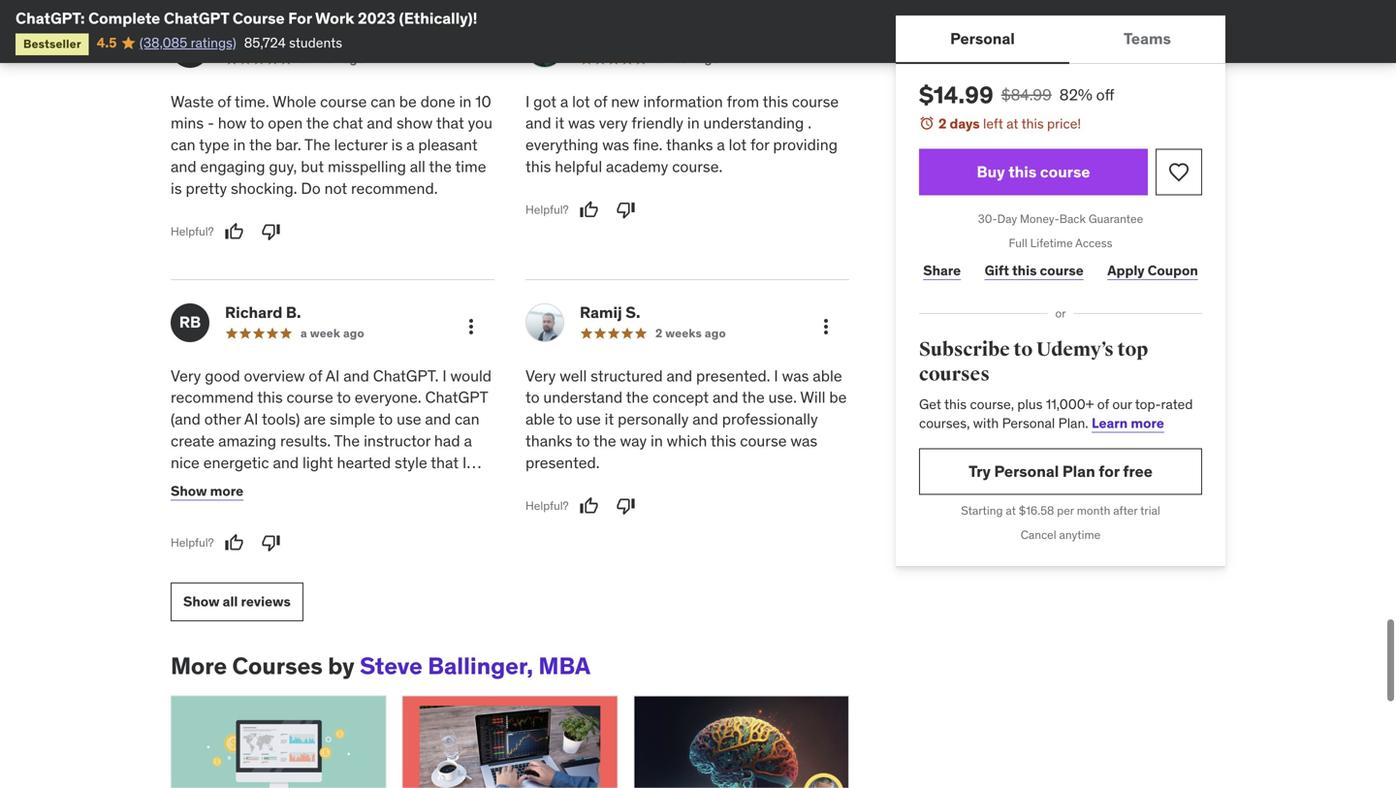 Task type: locate. For each thing, give the bounding box(es) containing it.
are
[[304, 409, 326, 429]]

ago for richard b.
[[343, 326, 365, 341]]

chatgpt up (38,085 ratings)
[[164, 8, 229, 28]]

1 horizontal spatial for
[[750, 135, 769, 155]]

courses
[[232, 651, 323, 681]]

academy
[[606, 157, 668, 176]]

guy,
[[269, 157, 297, 176]]

was down very
[[602, 135, 629, 155]]

1 vertical spatial be
[[829, 388, 847, 407]]

chatgpt down would
[[425, 388, 488, 407]]

1 horizontal spatial presented.
[[696, 366, 771, 386]]

plan.
[[1059, 414, 1089, 432]]

everything
[[526, 135, 599, 155]]

and up concept
[[667, 366, 693, 386]]

or
[[1056, 306, 1066, 321]]

done
[[421, 91, 455, 111]]

0 vertical spatial able
[[813, 366, 842, 386]]

course inside 'i got a lot of new information from this course and it was very friendly in understanding . everything was fine. thanks a lot for providing this helpful academy course.'
[[792, 91, 839, 111]]

additional actions for review by richard b. image
[[460, 315, 483, 338]]

helpful? left mark review by radheshyam ramnarayan s. as helpful icon on the left top of the page
[[526, 202, 569, 217]]

0 vertical spatial the
[[305, 135, 330, 155]]

for left free
[[1099, 461, 1120, 481]]

0 horizontal spatial use
[[397, 409, 421, 429]]

able up the will
[[813, 366, 842, 386]]

mark review by richard b. as unhelpful image
[[261, 533, 281, 553]]

1 horizontal spatial all
[[410, 157, 426, 176]]

make
[[305, 474, 343, 494]]

2 horizontal spatial can
[[455, 409, 480, 429]]

1 vertical spatial is
[[171, 178, 182, 198]]

ratings)
[[191, 34, 236, 51]]

1 horizontal spatial use
[[576, 409, 601, 429]]

is left pretty
[[171, 178, 182, 198]]

thanks
[[666, 135, 713, 155], [526, 431, 573, 451]]

this right which
[[711, 431, 736, 451]]

-
[[208, 113, 214, 133]]

0 vertical spatial ai
[[326, 366, 340, 386]]

helpful? for "mark review by ramij s. as helpful" icon
[[526, 498, 569, 513]]

0 vertical spatial for
[[750, 135, 769, 155]]

1 vertical spatial show
[[183, 593, 220, 610]]

show
[[171, 482, 207, 500], [183, 593, 220, 610]]

ago up everyone.
[[343, 326, 365, 341]]

0 horizontal spatial the
[[305, 135, 330, 155]]

wishlist image
[[1168, 161, 1191, 184]]

i left got
[[526, 91, 530, 111]]

course up .
[[792, 91, 839, 111]]

overview
[[244, 366, 305, 386]]

course up the back
[[1040, 162, 1090, 182]]

0 vertical spatial lot
[[572, 91, 590, 111]]

of
[[218, 91, 231, 111], [594, 91, 607, 111], [309, 366, 322, 386], [1098, 395, 1109, 413]]

the up but
[[305, 135, 330, 155]]

1 horizontal spatial can
[[371, 91, 396, 111]]

1 horizontal spatial very
[[526, 366, 556, 386]]

very left well
[[526, 366, 556, 386]]

other
[[204, 409, 241, 429]]

to inside subscribe to udemy's top courses
[[1014, 338, 1033, 362]]

the inside the lecturer is a pleasant and engaging guy, but misspelling all the time is pretty shocking.
[[429, 157, 452, 176]]

2 vertical spatial can
[[455, 409, 480, 429]]

the down hearted
[[346, 474, 369, 494]]

lecturer
[[334, 135, 388, 155]]

amazing
[[218, 431, 276, 451]]

can
[[371, 91, 396, 111], [171, 135, 196, 155], [455, 409, 480, 429]]

1 vertical spatial that
[[431, 453, 459, 473]]

1 horizontal spatial the
[[334, 431, 360, 451]]

this inside button
[[1009, 162, 1037, 182]]

course up "are"
[[287, 388, 333, 407]]

this right gift
[[1012, 262, 1037, 279]]

1 horizontal spatial ai
[[326, 366, 340, 386]]

ago up information
[[698, 51, 719, 66]]

ai up "are"
[[326, 366, 340, 386]]

the down pleasant
[[429, 157, 452, 176]]

learn
[[1092, 414, 1128, 432]]

of up how
[[218, 91, 231, 111]]

in left 10
[[459, 91, 472, 111]]

1 horizontal spatial able
[[813, 366, 842, 386]]

show down nice
[[171, 482, 207, 500]]

helpful? left mark review by richard b. as helpful image
[[171, 535, 214, 550]]

of left our
[[1098, 395, 1109, 413]]

well
[[560, 366, 587, 386]]

and
[[367, 113, 393, 133], [526, 113, 551, 133], [171, 157, 197, 176], [343, 366, 369, 386], [667, 366, 693, 386], [713, 388, 739, 407], [425, 409, 451, 429], [693, 409, 718, 429], [273, 453, 299, 473]]

concept
[[653, 388, 709, 407]]

use.
[[769, 388, 797, 407]]

recommend.
[[351, 178, 438, 198]]

a down "b."
[[301, 326, 307, 341]]

tab list
[[896, 16, 1226, 64]]

mark review by radheshyam ramnarayan s. as helpful image
[[579, 200, 599, 220]]

1 vertical spatial able
[[526, 409, 555, 429]]

1 vertical spatial can
[[171, 135, 196, 155]]

this right buy
[[1009, 162, 1037, 182]]

gift this course link
[[981, 251, 1088, 290]]

ai
[[326, 366, 340, 386], [244, 409, 258, 429]]

chatgpt: complete chatgpt course for work 2023 (ethically)!
[[16, 8, 478, 28]]

ramij s.
[[580, 302, 640, 322]]

1 vertical spatial chatgpt
[[425, 388, 488, 407]]

bestseller
[[23, 36, 81, 51]]

very inside very good overview of ai and chatgpt.  i would recommend this course to everyone.  chatgpt (and other ai tools) are simple to use and can create amazing results.  the instructor had a nice energetic and light hearted style that i think might help to make the topic more approachable for technophobic people.
[[171, 366, 201, 386]]

0 vertical spatial 2
[[939, 115, 947, 132]]

thanks up course.
[[666, 135, 713, 155]]

at left $16.58
[[1006, 503, 1016, 518]]

1 horizontal spatial more
[[411, 474, 447, 494]]

for inside try personal plan for free link
[[1099, 461, 1120, 481]]

show inside button
[[171, 482, 207, 500]]

2 vertical spatial for
[[269, 496, 288, 516]]

week down work
[[310, 51, 340, 66]]

2 right the alarm image
[[939, 115, 947, 132]]

the inside very good overview of ai and chatgpt.  i would recommend this course to everyone.  chatgpt (and other ai tools) are simple to use and can create amazing results.  the instructor had a nice energetic and light hearted style that i think might help to make the topic more approachable for technophobic people.
[[346, 474, 369, 494]]

show more button
[[171, 472, 244, 511]]

0 horizontal spatial very
[[171, 366, 201, 386]]

hearted
[[337, 453, 391, 473]]

this inside very well structured and presented. i was able to understand the concept and the use. will be able to use it personally and professionally thanks to the way in which this course was presented.
[[711, 431, 736, 451]]

of inside get this course, plus 11,000+ of our top-rated courses, with personal plan.
[[1098, 395, 1109, 413]]

i inside 'i got a lot of new information from this course and it was very friendly in understanding . everything was fine. thanks a lot for providing this helpful academy course.'
[[526, 91, 530, 111]]

0 horizontal spatial for
[[269, 496, 288, 516]]

use down understand
[[576, 409, 601, 429]]

course inside very good overview of ai and chatgpt.  i would recommend this course to everyone.  chatgpt (and other ai tools) are simple to use and can create amazing results.  the instructor had a nice energetic and light hearted style that i think might help to make the topic more approachable for technophobic people.
[[287, 388, 333, 407]]

course down lifetime
[[1040, 262, 1084, 279]]

try personal plan for free
[[969, 461, 1153, 481]]

all inside the lecturer is a pleasant and engaging guy, but misspelling all the time is pretty shocking.
[[410, 157, 426, 176]]

of inside waste of time. whole course can be done in 10 mins - how to open the chat and show that you can type in the bar.
[[218, 91, 231, 111]]

the left "chat" in the top of the page
[[306, 113, 329, 133]]

rb
[[179, 312, 201, 332]]

course inside very well structured and presented. i was able to understand the concept and the use. will be able to use it personally and professionally thanks to the way in which this course was presented.
[[740, 431, 787, 451]]

chatgpt:
[[16, 8, 85, 28]]

0 horizontal spatial chatgpt
[[164, 8, 229, 28]]

1 horizontal spatial chatgpt
[[425, 388, 488, 407]]

b.
[[286, 302, 301, 322]]

$14.99
[[919, 80, 994, 110]]

a inside very good overview of ai and chatgpt.  i would recommend this course to everyone.  chatgpt (and other ai tools) are simple to use and can create amazing results.  the instructor had a nice energetic and light hearted style that i think might help to make the topic more approachable for technophobic people.
[[464, 431, 472, 451]]

personal down plus
[[1002, 414, 1055, 432]]

r.
[[262, 28, 277, 48]]

0 vertical spatial presented.
[[696, 366, 771, 386]]

ai up amazing
[[244, 409, 258, 429]]

do
[[301, 178, 321, 198]]

time.
[[235, 91, 269, 111]]

instructor
[[364, 431, 431, 451]]

show left reviews
[[183, 593, 220, 610]]

top-
[[1135, 395, 1161, 413]]

1 horizontal spatial lot
[[729, 135, 747, 155]]

1 horizontal spatial 2
[[939, 115, 947, 132]]

reviews
[[241, 593, 291, 610]]

lot right got
[[572, 91, 590, 111]]

be
[[399, 91, 417, 111], [829, 388, 847, 407]]

chatgpt inside very good overview of ai and chatgpt.  i would recommend this course to everyone.  chatgpt (and other ai tools) are simple to use and can create amazing results.  the instructor had a nice energetic and light hearted style that i think might help to make the topic more approachable for technophobic people.
[[425, 388, 488, 407]]

is
[[391, 135, 403, 155], [171, 178, 182, 198]]

day
[[997, 211, 1017, 227]]

this inside very good overview of ai and chatgpt.  i would recommend this course to everyone.  chatgpt (and other ai tools) are simple to use and can create amazing results.  the instructor had a nice energetic and light hearted style that i think might help to make the topic more approachable for technophobic people.
[[257, 388, 283, 407]]

personal inside button
[[950, 29, 1015, 48]]

i inside very well structured and presented. i was able to understand the concept and the use. will be able to use it personally and professionally thanks to the way in which this course was presented.
[[774, 366, 778, 386]]

more down top-
[[1131, 414, 1164, 432]]

at right 'left'
[[1007, 115, 1019, 132]]

able down understand
[[526, 409, 555, 429]]

and up lecturer
[[367, 113, 393, 133]]

10
[[475, 91, 491, 111]]

can up had
[[455, 409, 480, 429]]

a down show
[[406, 135, 415, 155]]

that inside very good overview of ai and chatgpt.  i would recommend this course to everyone.  chatgpt (and other ai tools) are simple to use and can create amazing results.  the instructor had a nice energetic and light hearted style that i think might help to make the topic more approachable for technophobic people.
[[431, 453, 459, 473]]

0 vertical spatial all
[[410, 157, 426, 176]]

was down "professionally"
[[791, 431, 818, 451]]

that down had
[[431, 453, 459, 473]]

helpful? for mark review by radheshyam ramnarayan s. as helpful icon on the left top of the page
[[526, 202, 569, 217]]

show more
[[171, 482, 244, 500]]

with
[[973, 414, 999, 432]]

0 horizontal spatial be
[[399, 91, 417, 111]]

2 weeks ago
[[656, 326, 726, 341]]

1 vertical spatial thanks
[[526, 431, 573, 451]]

0 horizontal spatial lot
[[572, 91, 590, 111]]

for down understanding
[[750, 135, 769, 155]]

use up instructor
[[397, 409, 421, 429]]

i got a lot of new information from this course and it was very friendly in understanding . everything was fine. thanks a lot for providing this helpful academy course.
[[526, 91, 839, 176]]

additional actions for review by ramij s. image
[[815, 315, 838, 338]]

1 use from the left
[[397, 409, 421, 429]]

be right the will
[[829, 388, 847, 407]]

1 vertical spatial personal
[[1002, 414, 1055, 432]]

0 vertical spatial is
[[391, 135, 403, 155]]

top
[[1118, 338, 1148, 362]]

more for show more
[[210, 482, 244, 500]]

apply coupon button
[[1104, 251, 1202, 290]]

0 horizontal spatial can
[[171, 135, 196, 155]]

ballinger,
[[428, 651, 533, 681]]

think
[[171, 474, 206, 494]]

at inside starting at $16.58 per month after trial cancel anytime
[[1006, 503, 1016, 518]]

1 vertical spatial all
[[223, 593, 238, 610]]

1 vertical spatial it
[[605, 409, 614, 429]]

can up lecturer
[[371, 91, 396, 111]]

i up use.
[[774, 366, 778, 386]]

1 vertical spatial the
[[334, 431, 360, 451]]

0 horizontal spatial able
[[526, 409, 555, 429]]

course down "professionally"
[[740, 431, 787, 451]]

buy this course button
[[919, 149, 1148, 195]]

in up engaging
[[233, 135, 246, 155]]

can down mins
[[171, 135, 196, 155]]

2 horizontal spatial for
[[1099, 461, 1120, 481]]

was up everything
[[568, 113, 595, 133]]

0 vertical spatial be
[[399, 91, 417, 111]]

helpful? left "mark review by ramij s. as helpful" icon
[[526, 498, 569, 513]]

personal button
[[896, 16, 1070, 62]]

i
[[526, 91, 530, 111], [443, 366, 447, 386], [774, 366, 778, 386], [463, 453, 467, 473]]

0 vertical spatial personal
[[950, 29, 1015, 48]]

0 vertical spatial chatgpt
[[164, 8, 229, 28]]

for
[[750, 135, 769, 155], [1099, 461, 1120, 481], [269, 496, 288, 516]]

0 horizontal spatial presented.
[[526, 453, 600, 473]]

0 horizontal spatial all
[[223, 593, 238, 610]]

more up people.
[[411, 474, 447, 494]]

a week ago down "b."
[[301, 326, 365, 341]]

very inside very well structured and presented. i was able to understand the concept and the use. will be able to use it personally and professionally thanks to the way in which this course was presented.
[[526, 366, 556, 386]]

and down got
[[526, 113, 551, 133]]

0 vertical spatial that
[[436, 113, 464, 133]]

courses,
[[919, 414, 970, 432]]

apply
[[1108, 262, 1145, 279]]

thanks inside very well structured and presented. i was able to understand the concept and the use. will be able to use it personally and professionally thanks to the way in which this course was presented.
[[526, 431, 573, 451]]

more inside button
[[210, 482, 244, 500]]

2 use from the left
[[576, 409, 601, 429]]

1 horizontal spatial thanks
[[666, 135, 713, 155]]

1 vertical spatial at
[[1006, 503, 1016, 518]]

learn more link
[[1092, 414, 1164, 432]]

0 vertical spatial it
[[555, 113, 565, 133]]

in inside 'i got a lot of new information from this course and it was very friendly in understanding . everything was fine. thanks a lot for providing this helpful academy course.'
[[687, 113, 700, 133]]

all left reviews
[[223, 593, 238, 610]]

is down show
[[391, 135, 403, 155]]

use inside very good overview of ai and chatgpt.  i would recommend this course to everyone.  chatgpt (and other ai tools) are simple to use and can create amazing results.  the instructor had a nice energetic and light hearted style that i think might help to make the topic more approachable for technophobic people.
[[397, 409, 421, 429]]

1 vertical spatial lot
[[729, 135, 747, 155]]

and up everyone.
[[343, 366, 369, 386]]

this down 'overview'
[[257, 388, 283, 407]]

the down the structured
[[626, 388, 649, 407]]

lot down understanding
[[729, 135, 747, 155]]

2 very from the left
[[526, 366, 556, 386]]

ago right students
[[343, 51, 365, 66]]

helpful? left mark review by nika r. as helpful image
[[171, 224, 214, 239]]

of right 'overview'
[[309, 366, 322, 386]]

week for b.
[[310, 326, 340, 341]]

and inside the lecturer is a pleasant and engaging guy, but misspelling all the time is pretty shocking.
[[171, 157, 197, 176]]

personal up $14.99 on the top of the page
[[950, 29, 1015, 48]]

it
[[555, 113, 565, 133], [605, 409, 614, 429]]

1 horizontal spatial it
[[605, 409, 614, 429]]

mark review by nika r. as helpful image
[[225, 222, 244, 241]]

1 horizontal spatial be
[[829, 388, 847, 407]]

thanks down understand
[[526, 431, 573, 451]]

not
[[324, 178, 347, 198]]

richard
[[225, 302, 282, 322]]

0 horizontal spatial it
[[555, 113, 565, 133]]

0 vertical spatial show
[[171, 482, 207, 500]]

0 horizontal spatial ai
[[244, 409, 258, 429]]

0 vertical spatial thanks
[[666, 135, 713, 155]]

2 left weeks
[[656, 326, 663, 341]]

personal up $16.58
[[994, 461, 1059, 481]]

1 vertical spatial for
[[1099, 461, 1120, 481]]

1 vertical spatial presented.
[[526, 453, 600, 473]]

ramij
[[580, 302, 622, 322]]

2 horizontal spatial more
[[1131, 414, 1164, 432]]

show inside button
[[183, 593, 220, 610]]

it down understand
[[605, 409, 614, 429]]

had
[[434, 431, 460, 451]]

all up "recommend."
[[410, 157, 426, 176]]

presented. up "mark review by ramij s. as helpful" icon
[[526, 453, 600, 473]]

presented. up use.
[[696, 366, 771, 386]]

chatgpt.
[[373, 366, 439, 386]]

ago right weeks
[[705, 326, 726, 341]]

very up recommend at the left of page
[[171, 366, 201, 386]]

and inside 'i got a lot of new information from this course and it was very friendly in understanding . everything was fine. thanks a lot for providing this helpful academy course.'
[[526, 113, 551, 133]]

per
[[1057, 503, 1074, 518]]

it up everything
[[555, 113, 565, 133]]

this up courses,
[[944, 395, 967, 413]]

course up "chat" in the top of the page
[[320, 91, 367, 111]]

(ethically)!
[[399, 8, 478, 28]]

0 horizontal spatial 2
[[656, 326, 663, 341]]

0 horizontal spatial thanks
[[526, 431, 573, 451]]

1 vertical spatial 2
[[656, 326, 663, 341]]

this inside get this course, plus 11,000+ of our top-rated courses, with personal plan.
[[944, 395, 967, 413]]

mark review by ramij s. as helpful image
[[579, 496, 599, 516]]

might
[[210, 474, 250, 494]]

of left the new
[[594, 91, 607, 111]]

lifetime
[[1030, 236, 1073, 251]]

can inside very good overview of ai and chatgpt.  i would recommend this course to everyone.  chatgpt (and other ai tools) are simple to use and can create amazing results.  the instructor had a nice energetic and light hearted style that i think might help to make the topic more approachable for technophobic people.
[[455, 409, 480, 429]]

1 very from the left
[[171, 366, 201, 386]]

0 horizontal spatial more
[[210, 482, 244, 500]]

2 for 2 weeks ago
[[656, 326, 663, 341]]

helpful
[[555, 157, 602, 176]]



Task type: describe. For each thing, give the bounding box(es) containing it.
thanks inside 'i got a lot of new information from this course and it was very friendly in understanding . everything was fine. thanks a lot for providing this helpful academy course.'
[[666, 135, 713, 155]]

the left bar.
[[249, 135, 272, 155]]

pretty
[[186, 178, 227, 198]]

students
[[289, 34, 342, 51]]

free
[[1123, 461, 1153, 481]]

course inside button
[[1040, 162, 1090, 182]]

for inside very good overview of ai and chatgpt.  i would recommend this course to everyone.  chatgpt (and other ai tools) are simple to use and can create amazing results.  the instructor had a nice energetic and light hearted style that i think might help to make the topic more approachable for technophobic people.
[[269, 496, 288, 516]]

buy this course
[[977, 162, 1090, 182]]

in inside very well structured and presented. i was able to understand the concept and the use. will be able to use it personally and professionally thanks to the way in which this course was presented.
[[651, 431, 663, 451]]

learn more
[[1092, 414, 1164, 432]]

which
[[667, 431, 707, 451]]

back
[[1060, 211, 1086, 227]]

a week ago up information
[[656, 51, 719, 66]]

of inside very good overview of ai and chatgpt.  i would recommend this course to everyone.  chatgpt (and other ai tools) are simple to use and can create amazing results.  the instructor had a nice energetic and light hearted style that i think might help to make the topic more approachable for technophobic people.
[[309, 366, 322, 386]]

steve ballinger, mba link
[[360, 651, 591, 681]]

for inside 'i got a lot of new information from this course and it was very friendly in understanding . everything was fine. thanks a lot for providing this helpful academy course.'
[[750, 135, 769, 155]]

full
[[1009, 236, 1028, 251]]

light
[[303, 453, 333, 473]]

ago for nika r.
[[343, 51, 365, 66]]

helpful? for mark review by nika r. as helpful image
[[171, 224, 214, 239]]

subscribe to udemy's top courses
[[919, 338, 1148, 387]]

mark review by richard b. as helpful image
[[225, 533, 244, 553]]

all inside button
[[223, 593, 238, 610]]

30-day money-back guarantee full lifetime access
[[978, 211, 1143, 251]]

mins
[[171, 113, 204, 133]]

it inside very well structured and presented. i was able to understand the concept and the use. will be able to use it personally and professionally thanks to the way in which this course was presented.
[[605, 409, 614, 429]]

style
[[395, 453, 427, 473]]

apply coupon
[[1108, 262, 1198, 279]]

course inside waste of time. whole course can be done in 10 mins - how to open the chat and show that you can type in the bar.
[[320, 91, 367, 111]]

off
[[1096, 85, 1115, 105]]

be inside waste of time. whole course can be done in 10 mins - how to open the chat and show that you can type in the bar.
[[399, 91, 417, 111]]

results.
[[280, 431, 331, 451]]

was up use.
[[782, 366, 809, 386]]

2 vertical spatial personal
[[994, 461, 1059, 481]]

that inside waste of time. whole course can be done in 10 mins - how to open the chat and show that you can type in the bar.
[[436, 113, 464, 133]]

get
[[919, 395, 941, 413]]

0 horizontal spatial is
[[171, 178, 182, 198]]

this up understanding
[[763, 91, 788, 111]]

coupon
[[1148, 262, 1198, 279]]

very
[[599, 113, 628, 133]]

tab list containing personal
[[896, 16, 1226, 64]]

2 for 2 days left at this price!
[[939, 115, 947, 132]]

a week ago for richard b.
[[301, 326, 365, 341]]

1 horizontal spatial is
[[391, 135, 403, 155]]

everyone.
[[355, 388, 421, 407]]

more inside very good overview of ai and chatgpt.  i would recommend this course to everyone.  chatgpt (and other ai tools) are simple to use and can create amazing results.  the instructor had a nice energetic and light hearted style that i think might help to make the topic more approachable for technophobic people.
[[411, 474, 447, 494]]

personal inside get this course, plus 11,000+ of our top-rated courses, with personal plan.
[[1002, 414, 1055, 432]]

technophobic
[[291, 496, 386, 516]]

plan
[[1063, 461, 1095, 481]]

trial
[[1140, 503, 1161, 518]]

money-
[[1020, 211, 1060, 227]]

i right style
[[463, 453, 467, 473]]

to inside waste of time. whole course can be done in 10 mins - how to open the chat and show that you can type in the bar.
[[250, 113, 264, 133]]

$14.99 $84.99 82% off
[[919, 80, 1115, 110]]

this down everything
[[526, 157, 551, 176]]

(38,085
[[140, 34, 187, 51]]

and inside waste of time. whole course can be done in 10 mins - how to open the chat and show that you can type in the bar.
[[367, 113, 393, 133]]

helpful? for mark review by richard b. as helpful image
[[171, 535, 214, 550]]

how
[[218, 113, 247, 133]]

days
[[950, 115, 980, 132]]

30-
[[978, 211, 997, 227]]

gift
[[985, 262, 1009, 279]]

1 vertical spatial ai
[[244, 409, 258, 429]]

simple
[[330, 409, 375, 429]]

way
[[620, 431, 647, 451]]

4.5
[[97, 34, 117, 51]]

and up which
[[693, 409, 718, 429]]

the inside the lecturer is a pleasant and engaging guy, but misspelling all the time is pretty shocking.
[[305, 135, 330, 155]]

misspelling
[[328, 157, 406, 176]]

chat
[[333, 113, 363, 133]]

82%
[[1060, 85, 1093, 105]]

more for learn more
[[1131, 414, 1164, 432]]

show
[[397, 113, 433, 133]]

0 vertical spatial can
[[371, 91, 396, 111]]

very for recommend
[[171, 366, 201, 386]]

additional actions for review by nika r. image
[[460, 41, 483, 64]]

week up information
[[665, 51, 695, 66]]

after
[[1113, 503, 1138, 518]]

shocking.
[[231, 178, 297, 198]]

of inside 'i got a lot of new information from this course and it was very friendly in understanding . everything was fine. thanks a lot for providing this helpful academy course.'
[[594, 91, 607, 111]]

whole
[[273, 91, 316, 111]]

the up "professionally"
[[742, 388, 765, 407]]

nr
[[179, 38, 201, 58]]

mark review by nika r. as unhelpful image
[[261, 222, 281, 241]]

0 vertical spatial at
[[1007, 115, 1019, 132]]

the left way
[[594, 431, 616, 451]]

and up had
[[425, 409, 451, 429]]

access
[[1076, 236, 1113, 251]]

alarm image
[[919, 115, 935, 131]]

but
[[301, 157, 324, 176]]

the lecturer is a pleasant and engaging guy, but misspelling all the time is pretty shocking.
[[171, 135, 486, 198]]

professionally
[[722, 409, 818, 429]]

a week ago for nika r.
[[301, 51, 365, 66]]

a up information
[[656, 51, 662, 66]]

share
[[923, 262, 961, 279]]

it inside 'i got a lot of new information from this course and it was very friendly in understanding . everything was fine. thanks a lot for providing this helpful academy course.'
[[555, 113, 565, 133]]

11,000+
[[1046, 395, 1094, 413]]

try
[[969, 461, 991, 481]]

show for show all reviews
[[183, 593, 220, 610]]

$84.99
[[1001, 85, 1052, 105]]

this down the $84.99
[[1022, 115, 1044, 132]]

weeks
[[665, 326, 702, 341]]

month
[[1077, 503, 1111, 518]]

use inside very well structured and presented. i was able to understand the concept and the use. will be able to use it personally and professionally thanks to the way in which this course was presented.
[[576, 409, 601, 429]]

and right concept
[[713, 388, 739, 407]]

85,724 students
[[244, 34, 342, 51]]

subscribe
[[919, 338, 1010, 362]]

waste of time. whole course can be done in 10 mins - how to open the chat and show that you can type in the bar.
[[171, 91, 493, 155]]

information
[[643, 91, 723, 111]]

rated
[[1161, 395, 1193, 413]]

anytime
[[1059, 527, 1101, 542]]

show for show more
[[171, 482, 207, 500]]

complete
[[88, 8, 160, 28]]

a up course.
[[717, 135, 725, 155]]

very for understand
[[526, 366, 556, 386]]

the inside very good overview of ai and chatgpt.  i would recommend this course to everyone.  chatgpt (and other ai tools) are simple to use and can create amazing results.  the instructor had a nice energetic and light hearted style that i think might help to make the topic more approachable for technophobic people.
[[334, 431, 360, 451]]

and up help
[[273, 453, 299, 473]]

be inside very well structured and presented. i was able to understand the concept and the use. will be able to use it personally and professionally thanks to the way in which this course was presented.
[[829, 388, 847, 407]]

fine.
[[633, 135, 663, 155]]

i left would
[[443, 366, 447, 386]]

a inside the lecturer is a pleasant and engaging guy, but misspelling all the time is pretty shocking.
[[406, 135, 415, 155]]

teams button
[[1070, 16, 1226, 62]]

energetic
[[203, 453, 269, 473]]

week for r.
[[310, 51, 340, 66]]

starting at $16.58 per month after trial cancel anytime
[[961, 503, 1161, 542]]

more
[[171, 651, 227, 681]]

show all reviews
[[183, 593, 291, 610]]

new
[[611, 91, 640, 111]]

try personal plan for free link
[[919, 448, 1202, 495]]

got
[[533, 91, 557, 111]]

additional actions for review by radheshyam ramnarayan s. image
[[815, 41, 838, 64]]

$16.58
[[1019, 503, 1054, 518]]

mark review by ramij s. as unhelpful image
[[616, 496, 636, 516]]

richard b.
[[225, 302, 301, 322]]

a down for
[[301, 51, 307, 66]]

steve
[[360, 651, 423, 681]]

a right got
[[560, 91, 569, 111]]

friendly
[[632, 113, 684, 133]]

more courses by steve ballinger, mba
[[171, 651, 591, 681]]

time
[[455, 157, 486, 176]]

ago for ramij s.
[[705, 326, 726, 341]]

mark review by radheshyam ramnarayan s. as unhelpful image
[[616, 200, 636, 220]]

mba
[[538, 651, 591, 681]]



Task type: vqa. For each thing, say whether or not it's contained in the screenshot.
'Log'
no



